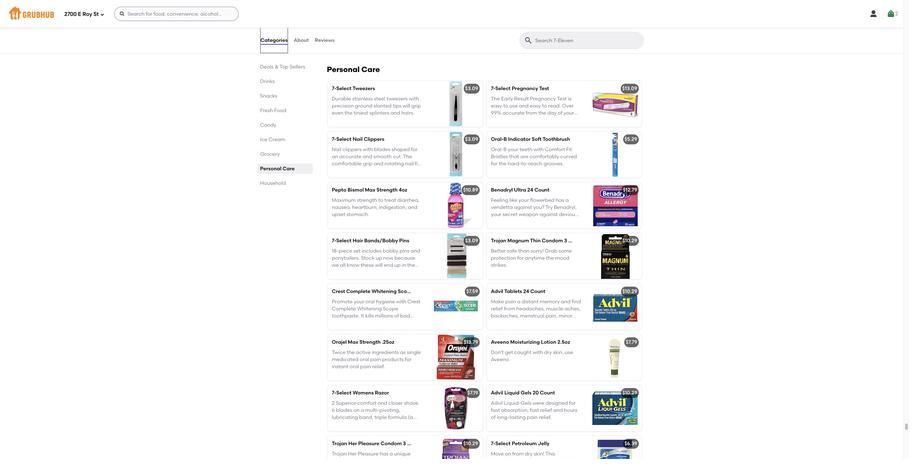 Task type: vqa. For each thing, say whether or not it's contained in the screenshot.
right image to the middle
no



Task type: locate. For each thing, give the bounding box(es) containing it.
1 horizontal spatial use
[[565, 350, 573, 356]]

slanted
[[374, 103, 392, 109]]

7- up "99%"
[[491, 86, 495, 92]]

will up hairs.
[[403, 103, 410, 109]]

a inside make pain a distant memory and find relief from headaches, muscle aches, backaches, menstrual pain, minor arthritis and other joint pain.
[[517, 299, 520, 305]]

0 horizontal spatial max
[[348, 340, 358, 346]]

max up strength
[[365, 187, 375, 193]]

teeth
[[520, 147, 532, 153]]

better safe than sorry! grab some protection for anytime the mood strikes.
[[491, 248, 572, 269]]

advil for advil liquid gels 20 count
[[491, 390, 503, 396]]

vanilla cream filled cookies. button
[[328, 5, 482, 51]]

a up contoured
[[390, 451, 393, 457]]

the inside "the early result pregnancy test is easy to use and easy to read. over 99% accurate from the day of your expected period."
[[538, 110, 546, 116]]

strength up treat
[[376, 187, 398, 193]]

1 horizontal spatial oral
[[360, 357, 369, 363]]

the down bristles
[[499, 161, 507, 167]]

7-select petroleum jelly image
[[588, 437, 641, 459]]

1 horizontal spatial 3
[[564, 238, 567, 244]]

condom up contoured
[[381, 441, 402, 447]]

2700
[[64, 11, 77, 17]]

24 up "distant"
[[523, 289, 529, 295]]

1 advil from the top
[[491, 289, 503, 295]]

dry left skin! at the bottom of page
[[525, 451, 533, 457]]

condom for a
[[381, 441, 402, 447]]

personal inside tab
[[260, 166, 281, 172]]

pleasure
[[358, 441, 379, 447], [358, 451, 378, 457]]

advil inside advil liquid-gels were designed for fast absorption, fast relief and hours of long-lasting pain relief.
[[491, 400, 503, 406]]

to down early at the right top of page
[[503, 103, 508, 109]]

1 vertical spatial will
[[375, 262, 383, 269]]

liquid-
[[504, 400, 521, 406]]

smooth
[[373, 154, 392, 160]]

maximum
[[332, 197, 356, 203]]

advil
[[491, 289, 503, 295], [491, 390, 503, 396], [491, 400, 503, 406]]

don't get caught with dry skin, use aveeno.
[[491, 350, 573, 363]]

trojan inside trojan her pleasure has a unique design - ribbed and contoured fo
[[332, 451, 347, 457]]

$10.29 for advil liquid-gels were designed for fast absorption, fast relief and hours of long-lasting pain relief.
[[622, 390, 637, 396]]

the left early at the right top of page
[[491, 96, 500, 102]]

pack for trojan her pleasure condom 3 pack
[[407, 441, 419, 447]]

and left other
[[511, 320, 520, 327]]

and left smooth
[[363, 154, 372, 160]]

2 $3.09 from the top
[[465, 136, 478, 143]]

0 vertical spatial b
[[504, 136, 507, 143]]

1 vertical spatial test
[[557, 96, 567, 102]]

her inside trojan her pleasure has a unique design - ribbed and contoured fo
[[348, 451, 357, 457]]

includes
[[362, 248, 382, 254]]

2 vertical spatial a
[[390, 451, 393, 457]]

advil liquid-gels were designed for fast absorption, fast relief and hours of long-lasting pain relief.
[[491, 400, 577, 421]]

accurate down clippers
[[339, 154, 361, 160]]

make
[[491, 299, 504, 305]]

2 fast from the left
[[530, 408, 539, 414]]

1 horizontal spatial against
[[540, 212, 558, 218]]

pleasure for condom
[[358, 441, 379, 447]]

3 up unique
[[403, 441, 406, 447]]

0 horizontal spatial relief
[[491, 306, 503, 312]]

1 vertical spatial pack
[[407, 441, 419, 447]]

0 horizontal spatial up
[[376, 255, 382, 261]]

relief
[[491, 306, 503, 312], [540, 408, 552, 414]]

gels for liquid-
[[521, 400, 531, 406]]

oral- inside oral-b your teeth with comfort fit bristles that are comfortably curved for the hard-to-reach grooves.
[[491, 147, 503, 153]]

1 vertical spatial the
[[403, 154, 412, 160]]

accurate
[[503, 110, 525, 116], [339, 154, 361, 160]]

care down grocery tab on the top left of the page
[[283, 166, 295, 172]]

to right seem
[[407, 270, 412, 276]]

end
[[384, 262, 393, 269]]

pregnancy up read.
[[530, 96, 556, 102]]

fast
[[491, 408, 500, 414], [530, 408, 539, 414]]

0 vertical spatial nail
[[353, 136, 363, 143]]

from inside move on from dry skin! this hypoallergenic petroleum jelly help
[[512, 451, 524, 457]]

pleasure up trojan her pleasure has a unique design - ribbed and contoured fo
[[358, 441, 379, 447]]

1 horizontal spatial of
[[558, 110, 563, 116]]

and inside "the early result pregnancy test is easy to use and easy to read. over 99% accurate from the day of your expected period."
[[519, 103, 529, 109]]

and down secret
[[509, 219, 518, 225]]

ground
[[355, 103, 372, 109]]

jelly
[[554, 458, 563, 459]]

crest complete whitening scope 4.4oz image
[[429, 284, 482, 330]]

24 right 'ultra'
[[527, 187, 533, 193]]

the down grab
[[546, 255, 554, 261]]

care
[[361, 65, 380, 74], [283, 166, 295, 172]]

and down designed
[[553, 408, 563, 414]]

against down try
[[540, 212, 558, 218]]

1 vertical spatial use
[[565, 350, 573, 356]]

7- for 7-select pregnancy test
[[491, 86, 495, 92]]

hard-
[[508, 161, 521, 167]]

0 horizontal spatial of
[[491, 415, 496, 421]]

2 gels from the top
[[521, 400, 531, 406]]

durable
[[332, 96, 351, 102]]

about button
[[293, 28, 309, 53]]

oral down medicated
[[350, 364, 359, 370]]

for inside better safe than sorry! grab some protection for anytime the mood strikes.
[[517, 255, 524, 261]]

hair
[[353, 238, 363, 244]]

0 vertical spatial care
[[361, 65, 380, 74]]

cream
[[269, 137, 285, 143]]

and up precision.
[[374, 161, 383, 167]]

0 vertical spatial oral
[[360, 357, 369, 363]]

0 vertical spatial personal care
[[327, 65, 380, 74]]

2 her from the top
[[348, 451, 357, 457]]

1 vertical spatial $3.09
[[465, 136, 478, 143]]

2.5oz
[[557, 340, 570, 346]]

easy up "99%"
[[491, 103, 502, 109]]

0 vertical spatial from
[[526, 110, 537, 116]]

0 horizontal spatial accurate
[[339, 154, 361, 160]]

and down result
[[519, 103, 529, 109]]

now
[[383, 255, 393, 261]]

care inside personal care tab
[[283, 166, 295, 172]]

20
[[533, 390, 539, 396]]

0 horizontal spatial care
[[283, 166, 295, 172]]

personal care up the household on the top left
[[260, 166, 295, 172]]

7- for 7-select nail clippers
[[332, 136, 336, 143]]

for down bristles
[[491, 161, 497, 167]]

0 horizontal spatial personal care
[[260, 166, 295, 172]]

0 horizontal spatial a
[[390, 451, 393, 457]]

and inside trojan her pleasure has a unique design - ribbed and contoured fo
[[369, 458, 379, 459]]

1 vertical spatial b
[[503, 147, 507, 153]]

1 gels from the top
[[521, 390, 532, 396]]

0 vertical spatial will
[[403, 103, 410, 109]]

filled
[[366, 20, 378, 26]]

the down precision
[[345, 110, 352, 116]]

b
[[504, 136, 507, 143], [503, 147, 507, 153]]

pain right lasting at bottom right
[[527, 415, 538, 421]]

dry inside move on from dry skin! this hypoallergenic petroleum jelly help
[[525, 451, 533, 457]]

advil liquid gels 20 count
[[491, 390, 555, 396]]

2 oral- from the top
[[491, 147, 503, 153]]

7-select nail clippers image
[[429, 132, 482, 178]]

relief inside make pain a distant memory and find relief from headaches, muscle aches, backaches, menstrual pain, minor arthritis and other joint pain.
[[491, 306, 503, 312]]

to inside 18-piece set includes bobby pins and ponytailers. stock up now because we all know these will end up in the mystery spot they always seem to disappear to.
[[407, 270, 412, 276]]

test up read.
[[539, 86, 549, 92]]

the inside twice the active ingredients as single medicated oral pain products for instant oral pain relief.
[[347, 350, 355, 356]]

pack up unique
[[407, 441, 419, 447]]

trojan her pleasure condom 3 pack image
[[429, 437, 482, 459]]

of right day in the top right of the page
[[558, 110, 563, 116]]

pain,
[[545, 313, 558, 319]]

of left long-
[[491, 415, 496, 421]]

advil left 'liquid'
[[491, 390, 503, 396]]

0 vertical spatial test
[[539, 86, 549, 92]]

for inside nail clippers with blades shaped for an accurate and smooth cut.  the comfortable grip and rotating nail file offer optimal precision.
[[411, 147, 418, 153]]

1 horizontal spatial fast
[[530, 408, 539, 414]]

1 vertical spatial pregnancy
[[530, 96, 556, 102]]

1 vertical spatial accurate
[[339, 154, 361, 160]]

heartburn,
[[352, 205, 378, 211]]

0 vertical spatial her
[[348, 441, 357, 447]]

1 her from the top
[[348, 441, 357, 447]]

designed
[[545, 400, 568, 406]]

ice cream tab
[[260, 136, 310, 143]]

$3.09 for oral-
[[465, 136, 478, 143]]

has inside feeling like your flowerbed has a vendetta against you? try benadryl, your secret weapon against devious daisies and corrupt carnations.
[[556, 197, 564, 203]]

has up contoured
[[380, 451, 388, 457]]

select for nail
[[336, 136, 351, 143]]

7- up durable
[[332, 86, 336, 92]]

fast up long-
[[491, 408, 500, 414]]

top
[[280, 64, 288, 70]]

nail up an
[[332, 147, 341, 153]]

relief down were
[[540, 408, 552, 414]]

and inside feeling like your flowerbed has a vendetta against you? try benadryl, your secret weapon against devious daisies and corrupt carnations.
[[509, 219, 518, 225]]

select left womens
[[336, 390, 351, 396]]

3 $3.09 from the top
[[465, 238, 478, 244]]

7- up an
[[332, 136, 336, 143]]

0 vertical spatial count
[[534, 187, 549, 193]]

candy tab
[[260, 121, 310, 129]]

personal care up 7-select tweezers
[[327, 65, 380, 74]]

2 vertical spatial from
[[512, 451, 524, 457]]

comfortable
[[332, 161, 362, 167]]

1 horizontal spatial dry
[[544, 350, 552, 356]]

$6.39
[[625, 441, 637, 447]]

0 vertical spatial condom
[[542, 238, 563, 244]]

0 vertical spatial oral-
[[491, 136, 504, 143]]

1 horizontal spatial up
[[394, 262, 401, 269]]

1 vertical spatial her
[[348, 451, 357, 457]]

1 vertical spatial relief.
[[539, 415, 552, 421]]

b for indicator
[[504, 136, 507, 143]]

1 horizontal spatial pack
[[568, 238, 581, 244]]

to left read.
[[542, 103, 547, 109]]

1 oral- from the top
[[491, 136, 504, 143]]

your up the that
[[508, 147, 518, 153]]

personal care inside tab
[[260, 166, 295, 172]]

joint
[[535, 320, 546, 327]]

advil for advil liquid-gels were designed for fast absorption, fast relief and hours of long-lasting pain relief.
[[491, 400, 503, 406]]

2700 e roy st
[[64, 11, 99, 17]]

oral down active
[[360, 357, 369, 363]]

0 horizontal spatial fast
[[491, 408, 500, 414]]

will up "always"
[[375, 262, 383, 269]]

0 vertical spatial strength
[[376, 187, 398, 193]]

the up nail
[[403, 154, 412, 160]]

0 vertical spatial use
[[509, 103, 518, 109]]

whitening
[[372, 289, 397, 295]]

0 horizontal spatial relief.
[[372, 364, 385, 370]]

easy up period.
[[530, 103, 541, 109]]

personal down 'grocery'
[[260, 166, 281, 172]]

advil liquid gels 20 count image
[[588, 386, 641, 432]]

7- up move
[[491, 441, 495, 447]]

personal care tab
[[260, 165, 310, 173]]

1 vertical spatial up
[[394, 262, 401, 269]]

against up weapon
[[514, 205, 532, 211]]

svg image
[[869, 10, 878, 18], [119, 11, 125, 17], [100, 12, 104, 17]]

advil up the make
[[491, 289, 503, 295]]

fresh
[[260, 108, 273, 114]]

the inside oral-b your teeth with comfort fit bristles that are comfortably curved for the hard-to-reach grooves.
[[499, 161, 507, 167]]

select up durable
[[336, 86, 351, 92]]

e
[[78, 11, 81, 17]]

0 horizontal spatial nail
[[332, 147, 341, 153]]

bismol
[[348, 187, 364, 193]]

for right shaped on the top of the page
[[411, 147, 418, 153]]

magnum
[[507, 238, 529, 244]]

$10.29 for make pain a distant memory and find relief from headaches, muscle aches, backaches, menstrual pain, minor arthritis and other joint pain.
[[622, 289, 637, 295]]

0 vertical spatial $3.09
[[465, 86, 478, 92]]

use down early at the right top of page
[[509, 103, 518, 109]]

and down the tips
[[391, 110, 400, 116]]

from right on
[[512, 451, 524, 457]]

the inside nail clippers with blades shaped for an accurate and smooth cut.  the comfortable grip and rotating nail file offer optimal precision.
[[403, 154, 412, 160]]

3 up some
[[564, 238, 567, 244]]

find
[[572, 299, 581, 305]]

0 vertical spatial accurate
[[503, 110, 525, 116]]

0 vertical spatial has
[[556, 197, 564, 203]]

accurate up period.
[[503, 110, 525, 116]]

1 horizontal spatial svg image
[[119, 11, 125, 17]]

3 advil from the top
[[491, 400, 503, 406]]

for down as on the bottom of the page
[[405, 357, 411, 363]]

0 vertical spatial of
[[558, 110, 563, 116]]

safe
[[507, 248, 517, 254]]

nail up clippers
[[353, 136, 363, 143]]

0 horizontal spatial the
[[403, 154, 412, 160]]

test left the is
[[557, 96, 567, 102]]

devious
[[559, 212, 577, 218]]

petroleum
[[512, 441, 537, 447]]

1 $3.09 from the top
[[465, 86, 478, 92]]

7- for 7-select womens razor
[[332, 390, 336, 396]]

select for pregnancy
[[495, 86, 511, 92]]

1 horizontal spatial the
[[491, 96, 500, 102]]

1 horizontal spatial relief.
[[539, 415, 552, 421]]

count up "distant"
[[530, 289, 545, 295]]

2 horizontal spatial svg image
[[869, 10, 878, 18]]

0 horizontal spatial will
[[375, 262, 383, 269]]

1 horizontal spatial easy
[[530, 103, 541, 109]]

precision.
[[364, 168, 387, 174]]

a inside feeling like your flowerbed has a vendetta against you? try benadryl, your secret weapon against devious daisies and corrupt carnations.
[[565, 197, 569, 203]]

pain down ingredients
[[370, 357, 381, 363]]

7- down the instant
[[332, 390, 336, 396]]

gels inside advil liquid-gels were designed for fast absorption, fast relief and hours of long-lasting pain relief.
[[521, 400, 531, 406]]

oral- for oral-b indicator soft toothbrush
[[491, 136, 504, 143]]

pleasure inside trojan her pleasure has a unique design - ribbed and contoured fo
[[358, 451, 378, 457]]

0 horizontal spatial use
[[509, 103, 518, 109]]

these
[[361, 262, 374, 269]]

deals & top sellers tab
[[260, 63, 310, 71]]

jelly
[[538, 441, 549, 447]]

and inside maximum strength to treat diarrhea, nausea, heartburn, indigestion, and upset stomach.
[[408, 205, 417, 211]]

0 vertical spatial 24
[[527, 187, 533, 193]]

0 vertical spatial the
[[491, 96, 500, 102]]

the inside durable stainless steel tweezers with precision ground slanted tips will grip even the tiniest splinters and hairs.
[[345, 110, 352, 116]]

select up on
[[495, 441, 511, 447]]

advil tablets 24 count image
[[588, 284, 641, 330]]

1 horizontal spatial has
[[556, 197, 564, 203]]

for inside oral-b your teeth with comfort fit bristles that are comfortably curved for the hard-to-reach grooves.
[[491, 161, 497, 167]]

b inside oral-b your teeth with comfort fit bristles that are comfortably curved for the hard-to-reach grooves.
[[503, 147, 507, 153]]

grip up precision.
[[363, 161, 373, 167]]

1 horizontal spatial personal
[[327, 65, 360, 74]]

1 vertical spatial oral-
[[491, 147, 503, 153]]

1 vertical spatial dry
[[525, 451, 533, 457]]

liquid
[[504, 390, 520, 396]]

0 vertical spatial advil
[[491, 289, 503, 295]]

2 vertical spatial count
[[540, 390, 555, 396]]

2 horizontal spatial a
[[565, 197, 569, 203]]

1 horizontal spatial care
[[361, 65, 380, 74]]

gels left 20
[[521, 390, 532, 396]]

1 vertical spatial count
[[530, 289, 545, 295]]

will inside 18-piece set includes bobby pins and ponytailers. stock up now because we all know these will end up in the mystery spot they always seem to disappear to.
[[375, 262, 383, 269]]

0 vertical spatial 3
[[564, 238, 567, 244]]

gels for liquid
[[521, 390, 532, 396]]

relief inside advil liquid-gels were designed for fast absorption, fast relief and hours of long-lasting pain relief.
[[540, 408, 552, 414]]

2 advil from the top
[[491, 390, 503, 396]]

some
[[559, 248, 572, 254]]

$5.29
[[624, 136, 637, 143]]

has inside trojan her pleasure has a unique design - ribbed and contoured fo
[[380, 451, 388, 457]]

feeling like your flowerbed has a vendetta against you? try benadryl, your secret weapon against devious daisies and corrupt carnations.
[[491, 197, 577, 225]]

use inside "the early result pregnancy test is easy to use and easy to read. over 99% accurate from the day of your expected period."
[[509, 103, 518, 109]]

0 horizontal spatial easy
[[491, 103, 502, 109]]

svg image
[[887, 10, 895, 18]]

her
[[348, 441, 357, 447], [348, 451, 357, 457]]

your
[[564, 110, 574, 116], [508, 147, 518, 153], [519, 197, 529, 203], [491, 212, 501, 218]]

7-select tweezers image
[[429, 81, 482, 127]]

0 vertical spatial against
[[514, 205, 532, 211]]

and right pins on the bottom of the page
[[411, 248, 420, 254]]

always
[[375, 270, 392, 276]]

use right skin,
[[565, 350, 573, 356]]

from up period.
[[526, 110, 537, 116]]

1 horizontal spatial max
[[365, 187, 375, 193]]

her for trojan her pleasure has a unique design - ribbed and contoured fo
[[348, 451, 357, 457]]

with down clippers
[[363, 147, 373, 153]]

for down than
[[517, 255, 524, 261]]

2 easy from the left
[[530, 103, 541, 109]]

strength up active
[[359, 340, 381, 346]]

b up bristles
[[503, 147, 507, 153]]

select for tweezers
[[336, 86, 351, 92]]

minor
[[559, 313, 573, 319]]

pleasure for has
[[358, 451, 378, 457]]

1 vertical spatial nail
[[332, 147, 341, 153]]

sellers
[[290, 64, 305, 70]]

has up benadryl,
[[556, 197, 564, 203]]

0 horizontal spatial dry
[[525, 451, 533, 457]]

your down over
[[564, 110, 574, 116]]

$7.59
[[466, 289, 478, 295]]

for up hours
[[569, 400, 576, 406]]

relief. down ingredients
[[372, 364, 385, 370]]

hairs.
[[401, 110, 414, 116]]

1 vertical spatial condom
[[381, 441, 402, 447]]

pack
[[568, 238, 581, 244], [407, 441, 419, 447]]

the
[[491, 96, 500, 102], [403, 154, 412, 160]]

don't
[[491, 350, 504, 356]]

fast down were
[[530, 408, 539, 414]]

0 vertical spatial pack
[[568, 238, 581, 244]]

gels
[[521, 390, 532, 396], [521, 400, 531, 406]]

1 vertical spatial of
[[491, 415, 496, 421]]

1 vertical spatial max
[[348, 340, 358, 346]]

7- up 18-
[[332, 238, 336, 244]]

2 vertical spatial $3.09
[[465, 238, 478, 244]]

Search for food, convenience, alcohol... search field
[[114, 7, 239, 21]]

0 horizontal spatial condom
[[381, 441, 402, 447]]

1 vertical spatial personal care
[[260, 166, 295, 172]]

pack up some
[[568, 238, 581, 244]]

the left day in the top right of the page
[[538, 110, 546, 116]]

will
[[403, 103, 410, 109], [375, 262, 383, 269]]

and down diarrhea,
[[408, 205, 417, 211]]

aveeno moisturizing lotion 2.5oz
[[491, 340, 570, 346]]

2 vertical spatial trojan
[[332, 451, 347, 457]]

this
[[545, 451, 555, 457]]

select up piece
[[336, 238, 351, 244]]

0 vertical spatial pleasure
[[358, 441, 379, 447]]

to left treat
[[378, 197, 383, 203]]

0 vertical spatial a
[[565, 197, 569, 203]]

comfortably
[[530, 154, 559, 160]]

with up hairs.
[[409, 96, 419, 102]]

b for your
[[503, 147, 507, 153]]

1 horizontal spatial condom
[[542, 238, 563, 244]]

lotion
[[541, 340, 556, 346]]

$3.09 for 7-
[[465, 86, 478, 92]]

count up flowerbed
[[534, 187, 549, 193]]

to inside maximum strength to treat diarrhea, nausea, heartburn, indigestion, and upset stomach.
[[378, 197, 383, 203]]

food
[[274, 108, 286, 114]]

for inside twice the active ingredients as single medicated oral pain products for instant oral pain relief.
[[405, 357, 411, 363]]

a
[[565, 197, 569, 203], [517, 299, 520, 305], [390, 451, 393, 457]]

oral-b indicator soft toothbrush
[[491, 136, 570, 143]]

0 vertical spatial dry
[[544, 350, 552, 356]]

cut.
[[393, 154, 402, 160]]

nausea,
[[332, 205, 351, 211]]

test inside "the early result pregnancy test is easy to use and easy to read. over 99% accurate from the day of your expected period."
[[557, 96, 567, 102]]

select for petroleum
[[495, 441, 511, 447]]

trojan for trojan her pleasure condom 3 pack
[[332, 441, 347, 447]]

24 for tablets
[[523, 289, 529, 295]]

like
[[509, 197, 517, 203]]

personal up 7-select tweezers
[[327, 65, 360, 74]]

of inside advil liquid-gels were designed for fast absorption, fast relief and hours of long-lasting pain relief.
[[491, 415, 496, 421]]

1 vertical spatial trojan
[[332, 441, 347, 447]]

0 vertical spatial relief
[[491, 306, 503, 312]]

grip up hairs.
[[411, 103, 421, 109]]

0 vertical spatial grip
[[411, 103, 421, 109]]

and right ribbed
[[369, 458, 379, 459]]

with up comfortably
[[533, 147, 544, 153]]

1 horizontal spatial accurate
[[503, 110, 525, 116]]

vanilla cream filled cookies.
[[332, 20, 398, 26]]

main navigation navigation
[[0, 0, 904, 28]]

with inside don't get caught with dry skin, use aveeno.
[[533, 350, 543, 356]]

max right orajel
[[348, 340, 358, 346]]

benadryl,
[[554, 205, 577, 211]]

care up tweezers
[[361, 65, 380, 74]]



Task type: describe. For each thing, give the bounding box(es) containing it.
trojan magnum thin condom 3 pack image
[[588, 233, 641, 280]]

contoured
[[380, 458, 405, 459]]

bristles
[[491, 154, 508, 160]]

with inside nail clippers with blades shaped for an accurate and smooth cut.  the comfortable grip and rotating nail file offer optimal precision.
[[363, 147, 373, 153]]

durable stainless steel tweezers with precision ground slanted tips will grip even the tiniest splinters and hairs.
[[332, 96, 421, 116]]

curved
[[560, 154, 577, 160]]

they
[[364, 270, 374, 276]]

pain inside make pain a distant memory and find relief from headaches, muscle aches, backaches, menstrual pain, minor arthritis and other joint pain.
[[505, 299, 516, 305]]

cookies.
[[379, 20, 398, 26]]

diarrhea,
[[397, 197, 419, 203]]

aveeno moisturizing lotion 2.5oz image
[[588, 335, 641, 381]]

precision
[[332, 103, 354, 109]]

1 vertical spatial strength
[[359, 340, 381, 346]]

pepto bismol max strength 4oz image
[[429, 183, 482, 229]]

know
[[347, 262, 359, 269]]

7- for 7-select hair bands/bobby pins
[[332, 238, 336, 244]]

household tab
[[260, 180, 310, 187]]

trojan for trojan magnum thin condom 3 pack
[[491, 238, 506, 244]]

0 vertical spatial pregnancy
[[512, 86, 538, 92]]

1 horizontal spatial nail
[[353, 136, 363, 143]]

categories button
[[260, 28, 288, 53]]

hours
[[564, 408, 577, 414]]

optimal
[[344, 168, 363, 174]]

ultra
[[514, 187, 526, 193]]

7-select tweezers
[[332, 86, 375, 92]]

tiniest
[[354, 110, 368, 116]]

.25oz
[[382, 340, 394, 346]]

seem
[[393, 270, 406, 276]]

pepto
[[332, 187, 346, 193]]

memory
[[540, 299, 560, 305]]

your up 'daisies' at the right top of the page
[[491, 212, 501, 218]]

advil for advil tablets 24 count
[[491, 289, 503, 295]]

offer
[[332, 168, 343, 174]]

oral-b your teeth with comfort fit bristles that are comfortably curved for the hard-to-reach grooves.
[[491, 147, 577, 167]]

snacks
[[260, 93, 277, 99]]

sorry!
[[531, 248, 544, 254]]

select for womens
[[336, 390, 351, 396]]

tweezers
[[386, 96, 408, 102]]

0 vertical spatial max
[[365, 187, 375, 193]]

blades
[[374, 147, 390, 153]]

ribbed
[[352, 458, 368, 459]]

$10.29 for trojan her pleasure has a unique design - ribbed and contoured fo
[[463, 441, 478, 447]]

7-select womens razor image
[[429, 386, 482, 432]]

1 vertical spatial against
[[540, 212, 558, 218]]

7- for 7-select tweezers
[[332, 86, 336, 92]]

pins
[[399, 238, 409, 244]]

3 for some
[[564, 238, 567, 244]]

day
[[547, 110, 557, 116]]

you?
[[533, 205, 544, 211]]

benadryl ultra 24 count image
[[588, 183, 641, 229]]

7-select hair bands/bobby pins image
[[429, 233, 482, 280]]

roy
[[82, 11, 92, 17]]

$13.79
[[464, 340, 478, 346]]

7- for 7-select petroleum jelly
[[491, 441, 495, 447]]

disappear
[[332, 277, 357, 283]]

0 horizontal spatial against
[[514, 205, 532, 211]]

pain down active
[[360, 364, 371, 370]]

snacks tab
[[260, 92, 310, 100]]

dry inside don't get caught with dry skin, use aveeno.
[[544, 350, 552, 356]]

strength
[[357, 197, 377, 203]]

corrupt
[[520, 219, 537, 225]]

aveeno.
[[491, 357, 510, 363]]

stainless
[[352, 96, 373, 102]]

pregnancy inside "the early result pregnancy test is easy to use and easy to read. over 99% accurate from the day of your expected period."
[[530, 96, 556, 102]]

grocery tab
[[260, 151, 310, 158]]

headaches,
[[516, 306, 545, 312]]

secret
[[503, 212, 518, 218]]

of inside "the early result pregnancy test is easy to use and easy to read. over 99% accurate from the day of your expected period."
[[558, 110, 563, 116]]

instant
[[332, 364, 348, 370]]

24 for ultra
[[527, 187, 533, 193]]

magnifying glass icon image
[[524, 36, 532, 45]]

tweezers
[[353, 86, 375, 92]]

$7.79
[[626, 340, 637, 346]]

for inside advil liquid-gels were designed for fast absorption, fast relief and hours of long-lasting pain relief.
[[569, 400, 576, 406]]

0 horizontal spatial svg image
[[100, 12, 104, 17]]

your right like
[[519, 197, 529, 203]]

count for benadryl ultra 24 count
[[534, 187, 549, 193]]

0 vertical spatial personal
[[327, 65, 360, 74]]

Search 7-Eleven search field
[[535, 37, 641, 44]]

benadryl ultra 24 count
[[491, 187, 549, 193]]

pain.
[[547, 320, 559, 327]]

active
[[356, 350, 371, 356]]

the inside 18-piece set includes bobby pins and ponytailers. stock up now because we all know these will end up in the mystery spot they always seem to disappear to.
[[407, 262, 415, 269]]

read.
[[548, 103, 561, 109]]

and inside durable stainless steel tweezers with precision ground slanted tips will grip even the tiniest splinters and hairs.
[[391, 110, 400, 116]]

orajel max strength .25oz
[[332, 340, 394, 346]]

$13.09
[[622, 86, 637, 92]]

anytime
[[525, 255, 545, 261]]

stomach.
[[347, 212, 369, 218]]

hypoallergenic
[[491, 458, 527, 459]]

$12.79
[[623, 187, 637, 193]]

drinks
[[260, 78, 275, 85]]

ingredients
[[372, 350, 399, 356]]

splinters
[[369, 110, 389, 116]]

and up "aches,"
[[561, 299, 571, 305]]

bobby
[[383, 248, 398, 254]]

flowerbed
[[530, 197, 554, 203]]

18-
[[332, 248, 339, 254]]

7-select vanilla sandwich cookie 13oz image
[[429, 5, 482, 51]]

protection
[[491, 255, 516, 261]]

as
[[400, 350, 406, 356]]

trojan for trojan her pleasure has a unique design - ribbed and contoured fo
[[332, 451, 347, 457]]

select for hair
[[336, 238, 351, 244]]

nail
[[405, 161, 414, 167]]

muscle
[[546, 306, 563, 312]]

oral-b indicator soft toothbrush image
[[588, 132, 641, 178]]

your inside "the early result pregnancy test is easy to use and easy to read. over 99% accurate from the day of your expected period."
[[564, 110, 574, 116]]

an
[[332, 154, 338, 160]]

thin
[[530, 238, 541, 244]]

orajel max strength .25oz image
[[429, 335, 482, 381]]

toothbrush
[[543, 136, 570, 143]]

$3.09 for trojan
[[465, 238, 478, 244]]

grocery
[[260, 151, 280, 157]]

1 horizontal spatial personal care
[[327, 65, 380, 74]]

use inside don't get caught with dry skin, use aveeno.
[[565, 350, 573, 356]]

from inside make pain a distant memory and find relief from headaches, muscle aches, backaches, menstrual pain, minor arthritis and other joint pain.
[[504, 306, 515, 312]]

feeling
[[491, 197, 508, 203]]

oral- for oral-b your teeth with comfort fit bristles that are comfortably curved for the hard-to-reach grooves.
[[491, 147, 503, 153]]

0 horizontal spatial oral
[[350, 364, 359, 370]]

a inside trojan her pleasure has a unique design - ribbed and contoured fo
[[390, 451, 393, 457]]

accurate inside nail clippers with blades shaped for an accurate and smooth cut.  the comfortable grip and rotating nail file offer optimal precision.
[[339, 154, 361, 160]]

and inside 18-piece set includes bobby pins and ponytailers. stock up now because we all know these will end up in the mystery spot they always seem to disappear to.
[[411, 248, 420, 254]]

benadryl
[[491, 187, 513, 193]]

crest complete whitening scope 4.4oz
[[332, 289, 427, 295]]

try
[[546, 205, 553, 211]]

is
[[568, 96, 571, 102]]

drinks tab
[[260, 78, 310, 85]]

with inside oral-b your teeth with comfort fit bristles that are comfortably curved for the hard-to-reach grooves.
[[533, 147, 544, 153]]

fit
[[566, 147, 572, 153]]

18-piece set includes bobby pins and ponytailers. stock up now because we all know these will end up in the mystery spot they always seem to disappear to.
[[332, 248, 420, 283]]

7-select pregnancy test image
[[588, 81, 641, 127]]

from inside "the early result pregnancy test is easy to use and easy to read. over 99% accurate from the day of your expected period."
[[526, 110, 537, 116]]

the inside "the early result pregnancy test is easy to use and easy to read. over 99% accurate from the day of your expected period."
[[491, 96, 500, 102]]

relief. inside twice the active ingredients as single medicated oral pain products for instant oral pain relief.
[[372, 364, 385, 370]]

lasting
[[510, 415, 526, 421]]

her for trojan her pleasure condom 3 pack
[[348, 441, 357, 447]]

mystery
[[332, 270, 351, 276]]

womens
[[353, 390, 374, 396]]

the inside better safe than sorry! grab some protection for anytime the mood strikes.
[[546, 255, 554, 261]]

to-
[[521, 161, 528, 167]]

your inside oral-b your teeth with comfort fit bristles that are comfortably curved for the hard-to-reach grooves.
[[508, 147, 518, 153]]

trojan her pleasure condom 3 pack
[[332, 441, 419, 447]]

expected
[[491, 117, 514, 123]]

accurate inside "the early result pregnancy test is easy to use and easy to read. over 99% accurate from the day of your expected period."
[[503, 110, 525, 116]]

3 for unique
[[403, 441, 406, 447]]

relief. inside advil liquid-gels were designed for fast absorption, fast relief and hours of long-lasting pain relief.
[[539, 415, 552, 421]]

distant
[[522, 299, 538, 305]]

count for advil tablets 24 count
[[530, 289, 545, 295]]

fresh food tab
[[260, 107, 310, 114]]

will inside durable stainless steel tweezers with precision ground slanted tips will grip even the tiniest splinters and hairs.
[[403, 103, 410, 109]]

vendetta
[[491, 205, 513, 211]]

ice cream
[[260, 137, 285, 143]]

1 easy from the left
[[491, 103, 502, 109]]

nail inside nail clippers with blades shaped for an accurate and smooth cut.  the comfortable grip and rotating nail file offer optimal precision.
[[332, 147, 341, 153]]

and inside advil liquid-gels were designed for fast absorption, fast relief and hours of long-lasting pain relief.
[[553, 408, 563, 414]]

make pain a distant memory and find relief from headaches, muscle aches, backaches, menstrual pain, minor arthritis and other joint pain.
[[491, 299, 581, 327]]

4.4oz
[[414, 289, 427, 295]]

grip inside durable stainless steel tweezers with precision ground slanted tips will grip even the tiniest splinters and hairs.
[[411, 103, 421, 109]]

$10.29 for better safe than sorry! grab some protection for anytime the mood strikes.
[[622, 238, 637, 244]]

pack for trojan magnum thin condom 3 pack
[[568, 238, 581, 244]]

pain inside advil liquid-gels were designed for fast absorption, fast relief and hours of long-lasting pain relief.
[[527, 415, 538, 421]]

1 fast from the left
[[491, 408, 500, 414]]

over
[[562, 103, 574, 109]]

with inside durable stainless steel tweezers with precision ground slanted tips will grip even the tiniest splinters and hairs.
[[409, 96, 419, 102]]

long-
[[497, 415, 510, 421]]

condom for grab
[[542, 238, 563, 244]]

unique
[[394, 451, 411, 457]]

0 horizontal spatial test
[[539, 86, 549, 92]]

grip inside nail clippers with blades shaped for an accurate and smooth cut.  the comfortable grip and rotating nail file offer optimal precision.
[[363, 161, 373, 167]]



